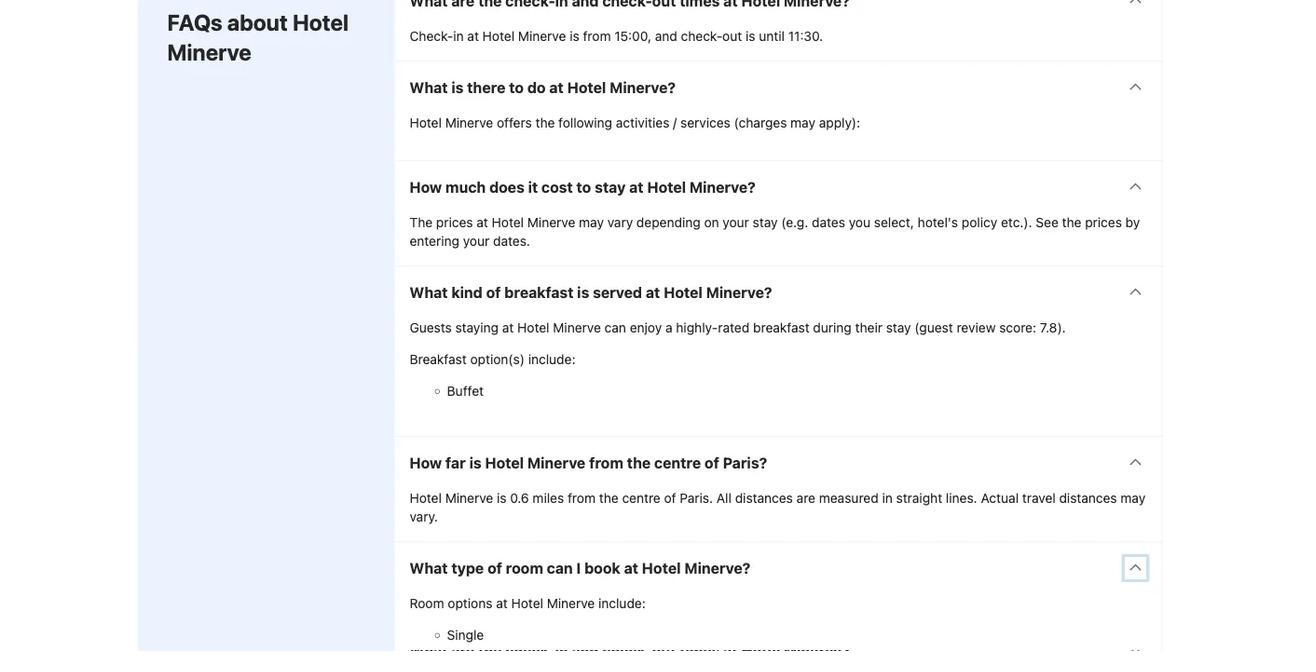 Task type: describe. For each thing, give the bounding box(es) containing it.
hotel inside 'faqs about hotel minerve'
[[292, 9, 349, 35]]

0 horizontal spatial in
[[453, 29, 464, 44]]

do
[[527, 79, 546, 97]]

measured
[[819, 491, 879, 506]]

hotel minerve offers the following activities / services (charges may apply):
[[410, 115, 860, 131]]

select,
[[874, 215, 914, 230]]

guests staying at hotel minerve can enjoy a highly-rated breakfast during their stay (guest review score: 7.8).
[[410, 320, 1066, 336]]

travel
[[1022, 491, 1056, 506]]

buffet
[[447, 384, 484, 399]]

option(s)
[[470, 352, 525, 367]]

dates
[[812, 215, 845, 230]]

/
[[673, 115, 677, 131]]

how much does it cost to stay at hotel minerve?
[[410, 179, 756, 196]]

apply):
[[819, 115, 860, 131]]

paris.
[[680, 491, 713, 506]]

room
[[410, 596, 444, 611]]

hotel up option(s)
[[517, 320, 549, 336]]

what is there to do at hotel minerve?
[[410, 79, 676, 97]]

their
[[855, 320, 883, 336]]

of inside hotel minerve is 0.6 miles from the centre of paris. all distances are measured in straight lines. actual travel distances may vary.
[[664, 491, 676, 506]]

from for miles
[[568, 491, 596, 506]]

of right kind
[[486, 284, 501, 302]]

centre for paris.
[[622, 491, 661, 506]]

all
[[717, 491, 732, 506]]

hotel up 0.6
[[485, 454, 524, 472]]

what is there to do at hotel minerve? button
[[395, 62, 1162, 114]]

breakfast option(s) include:
[[410, 352, 575, 367]]

how for how far is hotel minerve from the centre of paris?
[[410, 454, 442, 472]]

minerve inside the prices at hotel minerve may vary depending on your stay (e.g. dates you select, hotel's policy etc.). see the prices by entering your dates.
[[527, 215, 575, 230]]

review
[[957, 320, 996, 336]]

minerve? up guests staying at hotel minerve can enjoy a highly-rated breakfast during their stay (guest review score: 7.8).
[[706, 284, 772, 302]]

what type of room can i book at hotel minerve? button
[[395, 542, 1162, 595]]

at right check- at the left top
[[467, 29, 479, 44]]

and
[[655, 29, 677, 44]]

it
[[528, 179, 538, 196]]

on
[[704, 215, 719, 230]]

hotel inside hotel minerve is 0.6 miles from the centre of paris. all distances are measured in straight lines. actual travel distances may vary.
[[410, 491, 442, 506]]

how far is hotel minerve from the centre of paris?
[[410, 454, 767, 472]]

hotel up there
[[482, 29, 515, 44]]

is right out
[[746, 29, 755, 44]]

1 horizontal spatial include:
[[598, 596, 646, 611]]

the prices at hotel minerve may vary depending on your stay (e.g. dates you select, hotel's policy etc.). see the prices by entering your dates.
[[410, 215, 1140, 249]]

hotel up depending
[[647, 179, 686, 196]]

type
[[451, 560, 484, 577]]

you
[[849, 215, 870, 230]]

straight
[[896, 491, 942, 506]]

1 vertical spatial your
[[463, 234, 489, 249]]

centre for paris?
[[654, 454, 701, 472]]

from for minerve
[[589, 454, 623, 472]]

what kind of breakfast is served at hotel minerve?
[[410, 284, 772, 302]]

is left "15:00,"
[[570, 29, 579, 44]]

can inside dropdown button
[[547, 560, 573, 577]]

minerve down what kind of breakfast is served at hotel minerve?
[[553, 320, 601, 336]]

breakfast inside dropdown button
[[504, 284, 574, 302]]

1 distances from the left
[[735, 491, 793, 506]]

minerve? up on
[[690, 179, 756, 196]]

minerve? up activities
[[610, 79, 676, 97]]

7.8).
[[1040, 320, 1066, 336]]

following
[[558, 115, 612, 131]]

etc.).
[[1001, 215, 1032, 230]]

1 vertical spatial breakfast
[[753, 320, 810, 336]]

entering
[[410, 234, 459, 249]]

room
[[506, 560, 543, 577]]

single
[[447, 628, 484, 643]]

faqs
[[167, 9, 222, 35]]

hotel minerve is 0.6 miles from the centre of paris. all distances are measured in straight lines. actual travel distances may vary.
[[410, 491, 1146, 525]]

dates.
[[493, 234, 530, 249]]

there
[[467, 79, 505, 97]]

is inside how far is hotel minerve from the centre of paris? dropdown button
[[469, 454, 481, 472]]

policy
[[962, 215, 997, 230]]

enjoy
[[630, 320, 662, 336]]

until
[[759, 29, 785, 44]]

i
[[576, 560, 581, 577]]

staying
[[455, 320, 499, 336]]

lines.
[[946, 491, 977, 506]]

of left paris?
[[704, 454, 719, 472]]

score:
[[999, 320, 1036, 336]]

the inside the prices at hotel minerve may vary depending on your stay (e.g. dates you select, hotel's policy etc.). see the prices by entering your dates.
[[1062, 215, 1082, 230]]

hotel up following
[[567, 79, 606, 97]]

(charges
[[734, 115, 787, 131]]

rated
[[718, 320, 750, 336]]

room options at hotel minerve include:
[[410, 596, 646, 611]]

are
[[796, 491, 815, 506]]

at right served
[[646, 284, 660, 302]]

how for how much does it cost to stay at hotel minerve?
[[410, 179, 442, 196]]

stay inside the prices at hotel minerve may vary depending on your stay (e.g. dates you select, hotel's policy etc.). see the prices by entering your dates.
[[753, 215, 778, 230]]

does
[[489, 179, 525, 196]]

the
[[410, 215, 433, 230]]

vary.
[[410, 509, 438, 525]]

0.6
[[510, 491, 529, 506]]

minerve? down all
[[684, 560, 750, 577]]

about
[[227, 9, 288, 35]]

guests
[[410, 320, 452, 336]]

is inside what kind of breakfast is served at hotel minerve? dropdown button
[[577, 284, 589, 302]]

actual
[[981, 491, 1019, 506]]

may inside hotel minerve is 0.6 miles from the centre of paris. all distances are measured in straight lines. actual travel distances may vary.
[[1121, 491, 1146, 506]]

offers
[[497, 115, 532, 131]]

15:00,
[[614, 29, 651, 44]]

how far is hotel minerve from the centre of paris? button
[[395, 437, 1162, 489]]

hotel up highly-
[[664, 284, 703, 302]]



Task type: locate. For each thing, give the bounding box(es) containing it.
stay right their
[[886, 320, 911, 336]]

miles
[[533, 491, 564, 506]]

0 horizontal spatial prices
[[436, 215, 473, 230]]

hotel up vary.
[[410, 491, 442, 506]]

0 vertical spatial your
[[723, 215, 749, 230]]

2 vertical spatial what
[[410, 560, 448, 577]]

to right cost
[[576, 179, 591, 196]]

0 horizontal spatial distances
[[735, 491, 793, 506]]

0 vertical spatial centre
[[654, 454, 701, 472]]

is
[[570, 29, 579, 44], [746, 29, 755, 44], [451, 79, 464, 97], [577, 284, 589, 302], [469, 454, 481, 472], [497, 491, 507, 506]]

at right book
[[624, 560, 638, 577]]

1 prices from the left
[[436, 215, 473, 230]]

include: right option(s)
[[528, 352, 575, 367]]

1 horizontal spatial your
[[723, 215, 749, 230]]

stay left (e.g.
[[753, 215, 778, 230]]

11:30.
[[788, 29, 823, 44]]

1 vertical spatial may
[[579, 215, 604, 230]]

minerve down cost
[[527, 215, 575, 230]]

1 vertical spatial to
[[576, 179, 591, 196]]

what type of room can i book at hotel minerve?
[[410, 560, 750, 577]]

hotel
[[292, 9, 349, 35], [482, 29, 515, 44], [567, 79, 606, 97], [410, 115, 442, 131], [647, 179, 686, 196], [492, 215, 524, 230], [664, 284, 703, 302], [517, 320, 549, 336], [485, 454, 524, 472], [410, 491, 442, 506], [642, 560, 681, 577], [511, 596, 543, 611]]

hotel down room
[[511, 596, 543, 611]]

from inside hotel minerve is 0.6 miles from the centre of paris. all distances are measured in straight lines. actual travel distances may vary.
[[568, 491, 596, 506]]

is left served
[[577, 284, 589, 302]]

2 vertical spatial may
[[1121, 491, 1146, 506]]

of right type
[[487, 560, 502, 577]]

may inside the prices at hotel minerve may vary depending on your stay (e.g. dates you select, hotel's policy etc.). see the prices by entering your dates.
[[579, 215, 604, 230]]

how
[[410, 179, 442, 196], [410, 454, 442, 472]]

1 horizontal spatial breakfast
[[753, 320, 810, 336]]

2 vertical spatial from
[[568, 491, 596, 506]]

much
[[445, 179, 486, 196]]

hotel right about
[[292, 9, 349, 35]]

vary
[[607, 215, 633, 230]]

breakfast down what kind of breakfast is served at hotel minerve? dropdown button
[[753, 320, 810, 336]]

0 horizontal spatial breakfast
[[504, 284, 574, 302]]

breakfast down dates.
[[504, 284, 574, 302]]

your left dates.
[[463, 234, 489, 249]]

prices left by
[[1085, 215, 1122, 230]]

0 vertical spatial include:
[[528, 352, 575, 367]]

what kind of breakfast is served at hotel minerve? button
[[395, 267, 1162, 319]]

1 vertical spatial centre
[[622, 491, 661, 506]]

1 horizontal spatial can
[[605, 320, 626, 336]]

the inside hotel minerve is 0.6 miles from the centre of paris. all distances are measured in straight lines. actual travel distances may vary.
[[599, 491, 619, 506]]

minerve down there
[[445, 115, 493, 131]]

0 vertical spatial what
[[410, 79, 448, 97]]

what for what kind of breakfast is served at hotel minerve?
[[410, 284, 448, 302]]

your right on
[[723, 215, 749, 230]]

1 vertical spatial from
[[589, 454, 623, 472]]

at inside the prices at hotel minerve may vary depending on your stay (e.g. dates you select, hotel's policy etc.). see the prices by entering your dates.
[[477, 215, 488, 230]]

minerve inside 'faqs about hotel minerve'
[[167, 39, 251, 65]]

2 prices from the left
[[1085, 215, 1122, 230]]

centre
[[654, 454, 701, 472], [622, 491, 661, 506]]

2 vertical spatial stay
[[886, 320, 911, 336]]

paris?
[[723, 454, 767, 472]]

1 vertical spatial include:
[[598, 596, 646, 611]]

1 horizontal spatial in
[[882, 491, 893, 506]]

minerve inside hotel minerve is 0.6 miles from the centre of paris. all distances are measured in straight lines. actual travel distances may vary.
[[445, 491, 493, 506]]

1 horizontal spatial to
[[576, 179, 591, 196]]

from
[[583, 29, 611, 44], [589, 454, 623, 472], [568, 491, 596, 506]]

(e.g.
[[781, 215, 808, 230]]

include:
[[528, 352, 575, 367], [598, 596, 646, 611]]

is inside hotel minerve is 0.6 miles from the centre of paris. all distances are measured in straight lines. actual travel distances may vary.
[[497, 491, 507, 506]]

at down much
[[477, 215, 488, 230]]

your
[[723, 215, 749, 230], [463, 234, 489, 249]]

served
[[593, 284, 642, 302]]

1 what from the top
[[410, 79, 448, 97]]

from inside dropdown button
[[589, 454, 623, 472]]

1 horizontal spatial may
[[790, 115, 815, 131]]

is left 0.6
[[497, 491, 507, 506]]

0 vertical spatial how
[[410, 179, 442, 196]]

is inside what is there to do at hotel minerve? dropdown button
[[451, 79, 464, 97]]

stay inside dropdown button
[[595, 179, 626, 196]]

0 vertical spatial can
[[605, 320, 626, 336]]

stay
[[595, 179, 626, 196], [753, 215, 778, 230], [886, 320, 911, 336]]

hotel down check- at the left top
[[410, 115, 442, 131]]

minerve up what is there to do at hotel minerve?
[[518, 29, 566, 44]]

(guest
[[915, 320, 953, 336]]

centre left paris.
[[622, 491, 661, 506]]

include: down book
[[598, 596, 646, 611]]

at right do
[[549, 79, 564, 97]]

1 vertical spatial stay
[[753, 215, 778, 230]]

centre inside hotel minerve is 0.6 miles from the centre of paris. all distances are measured in straight lines. actual travel distances may vary.
[[622, 491, 661, 506]]

minerve down i
[[547, 596, 595, 611]]

distances right travel
[[1059, 491, 1117, 506]]

2 horizontal spatial may
[[1121, 491, 1146, 506]]

stay up vary
[[595, 179, 626, 196]]

1 vertical spatial can
[[547, 560, 573, 577]]

check-in at hotel minerve is from 15:00, and check-out is until 11:30.
[[410, 29, 823, 44]]

centre up paris.
[[654, 454, 701, 472]]

the inside dropdown button
[[627, 454, 651, 472]]

activities
[[616, 115, 669, 131]]

services
[[680, 115, 730, 131]]

see
[[1036, 215, 1059, 230]]

of left paris.
[[664, 491, 676, 506]]

0 vertical spatial to
[[509, 79, 524, 97]]

0 horizontal spatial can
[[547, 560, 573, 577]]

1 vertical spatial in
[[882, 491, 893, 506]]

what for what is there to do at hotel minerve?
[[410, 79, 448, 97]]

to
[[509, 79, 524, 97], [576, 179, 591, 196]]

breakfast
[[410, 352, 467, 367]]

2 distances from the left
[[1059, 491, 1117, 506]]

hotel right book
[[642, 560, 681, 577]]

0 horizontal spatial may
[[579, 215, 604, 230]]

prices
[[436, 215, 473, 230], [1085, 215, 1122, 230]]

what down check- at the left top
[[410, 79, 448, 97]]

cost
[[541, 179, 573, 196]]

what up guests
[[410, 284, 448, 302]]

what inside what kind of breakfast is served at hotel minerve? dropdown button
[[410, 284, 448, 302]]

minerve up miles
[[527, 454, 585, 472]]

prices up entering
[[436, 215, 473, 230]]

can
[[605, 320, 626, 336], [547, 560, 573, 577]]

to left do
[[509, 79, 524, 97]]

minerve inside dropdown button
[[527, 454, 585, 472]]

breakfast
[[504, 284, 574, 302], [753, 320, 810, 336]]

how up the
[[410, 179, 442, 196]]

1 vertical spatial how
[[410, 454, 442, 472]]

0 horizontal spatial your
[[463, 234, 489, 249]]

faqs about hotel minerve
[[167, 9, 349, 65]]

book
[[584, 560, 620, 577]]

distances down how far is hotel minerve from the centre of paris? dropdown button
[[735, 491, 793, 506]]

a
[[665, 320, 672, 336]]

minerve
[[518, 29, 566, 44], [167, 39, 251, 65], [445, 115, 493, 131], [527, 215, 575, 230], [553, 320, 601, 336], [527, 454, 585, 472], [445, 491, 493, 506], [547, 596, 595, 611]]

hotel up dates.
[[492, 215, 524, 230]]

in
[[453, 29, 464, 44], [882, 491, 893, 506]]

1 horizontal spatial distances
[[1059, 491, 1117, 506]]

in inside hotel minerve is 0.6 miles from the centre of paris. all distances are measured in straight lines. actual travel distances may vary.
[[882, 491, 893, 506]]

of
[[486, 284, 501, 302], [704, 454, 719, 472], [664, 491, 676, 506], [487, 560, 502, 577]]

distances
[[735, 491, 793, 506], [1059, 491, 1117, 506]]

check-
[[681, 29, 722, 44]]

0 horizontal spatial include:
[[528, 352, 575, 367]]

1 vertical spatial what
[[410, 284, 448, 302]]

far
[[445, 454, 466, 472]]

highly-
[[676, 320, 718, 336]]

check-
[[410, 29, 453, 44]]

minerve down 'faqs'
[[167, 39, 251, 65]]

1 horizontal spatial stay
[[753, 215, 778, 230]]

out
[[722, 29, 742, 44]]

how left far
[[410, 454, 442, 472]]

3 what from the top
[[410, 560, 448, 577]]

1 horizontal spatial prices
[[1085, 215, 1122, 230]]

hotel inside the prices at hotel minerve may vary depending on your stay (e.g. dates you select, hotel's policy etc.). see the prices by entering your dates.
[[492, 215, 524, 230]]

hotel's
[[918, 215, 958, 230]]

at right options
[[496, 596, 508, 611]]

0 vertical spatial may
[[790, 115, 815, 131]]

0 vertical spatial stay
[[595, 179, 626, 196]]

what
[[410, 79, 448, 97], [410, 284, 448, 302], [410, 560, 448, 577]]

2 how from the top
[[410, 454, 442, 472]]

options
[[448, 596, 492, 611]]

0 vertical spatial from
[[583, 29, 611, 44]]

what for what type of room can i book at hotel minerve?
[[410, 560, 448, 577]]

minerve down far
[[445, 491, 493, 506]]

what inside what is there to do at hotel minerve? dropdown button
[[410, 79, 448, 97]]

during
[[813, 320, 852, 336]]

how much does it cost to stay at hotel minerve? button
[[395, 161, 1162, 213]]

at up vary
[[629, 179, 644, 196]]

what inside what type of room can i book at hotel minerve? dropdown button
[[410, 560, 448, 577]]

by
[[1125, 215, 1140, 230]]

may
[[790, 115, 815, 131], [579, 215, 604, 230], [1121, 491, 1146, 506]]

the
[[535, 115, 555, 131], [1062, 215, 1082, 230], [627, 454, 651, 472], [599, 491, 619, 506]]

2 horizontal spatial stay
[[886, 320, 911, 336]]

at right staying
[[502, 320, 514, 336]]

depending
[[636, 215, 701, 230]]

centre inside how far is hotel minerve from the centre of paris? dropdown button
[[654, 454, 701, 472]]

0 horizontal spatial to
[[509, 79, 524, 97]]

kind
[[451, 284, 483, 302]]

0 horizontal spatial stay
[[595, 179, 626, 196]]

0 vertical spatial in
[[453, 29, 464, 44]]

2 what from the top
[[410, 284, 448, 302]]

is right far
[[469, 454, 481, 472]]

is left there
[[451, 79, 464, 97]]

0 vertical spatial breakfast
[[504, 284, 574, 302]]

1 how from the top
[[410, 179, 442, 196]]

can left enjoy
[[605, 320, 626, 336]]

what up room
[[410, 560, 448, 577]]

can left i
[[547, 560, 573, 577]]



Task type: vqa. For each thing, say whether or not it's contained in the screenshot.
the leftmost your
yes



